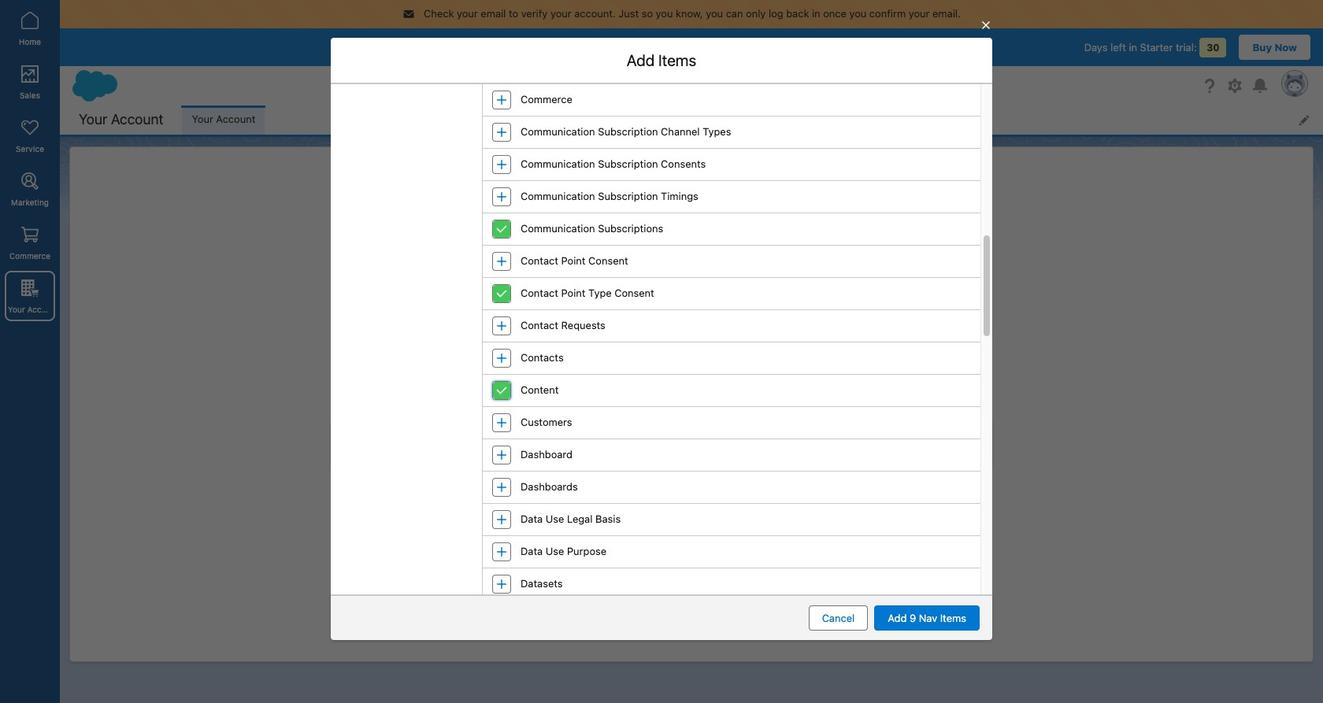 Task type: describe. For each thing, give the bounding box(es) containing it.
edit your account app navigation items
[[525, 225, 798, 243]]

dashboards
[[521, 481, 578, 493]]

type
[[588, 287, 612, 299]]

add 9 nav items
[[888, 612, 966, 625]]

contact point consent
[[521, 255, 628, 267]]

dashboard
[[521, 448, 573, 461]]

subscription for consents
[[598, 158, 658, 170]]

licenses
[[782, 463, 819, 475]]

legal
[[567, 513, 593, 526]]

contact for contact point consent
[[521, 255, 558, 267]]

email.
[[933, 7, 961, 20]]

you right know,
[[706, 7, 723, 20]]

you right once
[[849, 7, 867, 20]]

personalize
[[433, 268, 488, 281]]

your inside personalize your nav bar for this app. reorder items, and rename or remove items you've added. learn more
[[490, 268, 511, 281]]

you haven't subscribed yet
[[599, 434, 784, 452]]

0 horizontal spatial your account link
[[5, 271, 59, 321]]

items inside "button"
[[940, 612, 966, 625]]

know,
[[676, 7, 703, 20]]

1 horizontal spatial your account
[[79, 111, 163, 127]]

account.
[[574, 7, 616, 20]]

you right so
[[656, 7, 673, 20]]

30
[[1207, 41, 1220, 53]]

types
[[703, 125, 731, 138]]

timings
[[661, 190, 698, 203]]

data for data use legal basis
[[521, 513, 543, 526]]

once
[[823, 7, 847, 20]]

reorder
[[612, 268, 650, 281]]

rename
[[705, 268, 741, 281]]

basis
[[595, 513, 621, 526]]

for
[[552, 268, 566, 281]]

your left email
[[457, 7, 478, 20]]

learn more link
[[625, 284, 679, 296]]

communication for communication subscription timings
[[521, 190, 595, 203]]

now
[[1275, 41, 1297, 53]]

datasets
[[521, 578, 563, 590]]

1 vertical spatial items
[[760, 225, 798, 243]]

haven't
[[628, 434, 679, 452]]

data for data use purpose
[[521, 545, 543, 558]]

when you subscribe, you can manage your plan, licenses and billing information right here.
[[564, 463, 819, 489]]

navigation
[[683, 225, 757, 243]]

add items
[[627, 51, 696, 69]]

can inside when you subscribe, you can manage your plan, licenses and billing information right here.
[[679, 463, 695, 475]]

contact for contact requests
[[521, 319, 558, 332]]

cancel for add items
[[822, 612, 855, 625]]

buy now
[[1253, 41, 1297, 53]]

app
[[651, 225, 679, 243]]

0 vertical spatial consent
[[588, 255, 628, 267]]

check your email to verify your account. just so you know, you can only log back in once you confirm your email.
[[424, 7, 961, 20]]

contact point type consent
[[521, 287, 654, 299]]

right
[[719, 477, 740, 489]]

save
[[943, 438, 966, 451]]

trial:
[[1176, 41, 1197, 53]]

marketing link
[[5, 164, 55, 214]]

data use legal basis
[[521, 513, 621, 526]]

subscribed
[[683, 434, 759, 452]]

you've
[[823, 268, 854, 281]]

left
[[1111, 41, 1126, 53]]

communication subscription consents
[[521, 158, 706, 170]]

1 horizontal spatial in
[[1129, 41, 1137, 53]]

search...
[[587, 79, 629, 92]]

communication for communication subscriptions
[[521, 222, 595, 235]]

you
[[599, 434, 624, 452]]

communication subscriptions
[[521, 222, 663, 235]]

when
[[564, 463, 590, 475]]

just
[[619, 7, 639, 20]]

service
[[16, 144, 44, 154]]

remove
[[756, 268, 792, 281]]

email
[[481, 7, 506, 20]]

starter
[[1140, 41, 1173, 53]]

yet
[[763, 434, 784, 452]]

you up 'billing'
[[660, 463, 677, 475]]

add for add 9 nav items
[[888, 612, 907, 625]]

days left in starter trial: 30
[[1084, 41, 1220, 53]]

content
[[521, 384, 559, 396]]

save button
[[930, 432, 980, 457]]

back
[[786, 7, 809, 20]]

check
[[424, 7, 454, 20]]

or
[[744, 268, 754, 281]]

9
[[910, 612, 916, 625]]

communication for communication subscription consents
[[521, 158, 595, 170]]

point for consent
[[561, 255, 586, 267]]

add 9 nav items button
[[874, 606, 980, 631]]

items,
[[653, 268, 682, 281]]



Task type: vqa. For each thing, say whether or not it's contained in the screenshot.
Purpose
yes



Task type: locate. For each thing, give the bounding box(es) containing it.
2 subscription from the top
[[598, 158, 658, 170]]

communication subscription channel types
[[521, 125, 731, 138]]

cancel
[[878, 438, 910, 451], [822, 612, 855, 625]]

point up this
[[561, 255, 586, 267]]

3 contact from the top
[[521, 319, 558, 332]]

and for billing
[[618, 477, 634, 489]]

0 vertical spatial your account link
[[182, 105, 265, 134]]

and inside when you subscribe, you can manage your plan, licenses and billing information right here.
[[618, 477, 634, 489]]

2 vertical spatial subscription
[[598, 190, 658, 203]]

your left email.
[[909, 7, 930, 20]]

and right items,
[[685, 268, 702, 281]]

commerce link
[[5, 217, 55, 268]]

items up remove on the top of the page
[[760, 225, 798, 243]]

and
[[685, 268, 702, 281], [618, 477, 634, 489]]

1 horizontal spatial can
[[726, 7, 743, 20]]

0 vertical spatial subscription
[[598, 125, 658, 138]]

log
[[769, 7, 783, 20]]

your inside when you subscribe, you can manage your plan, licenses and billing information right here.
[[736, 463, 755, 475]]

cancel left save
[[878, 438, 910, 451]]

personalize your nav bar for this app. reorder items, and rename or remove items you've added. learn more
[[433, 268, 890, 296]]

1 vertical spatial contact
[[521, 287, 558, 299]]

contact up contacts
[[521, 319, 558, 332]]

here.
[[743, 477, 765, 489]]

verify
[[521, 7, 548, 20]]

subscription
[[598, 125, 658, 138], [598, 158, 658, 170], [598, 190, 658, 203]]

subscription down communication subscription channel types at top
[[598, 158, 658, 170]]

cancel button left save
[[864, 432, 924, 457]]

1 horizontal spatial commerce
[[521, 93, 573, 106]]

purpose
[[567, 545, 607, 558]]

0 vertical spatial contact
[[521, 255, 558, 267]]

1 vertical spatial add
[[888, 612, 907, 625]]

1 vertical spatial subscription
[[598, 158, 658, 170]]

data down dashboards at the bottom of the page
[[521, 513, 543, 526]]

consents
[[661, 158, 706, 170]]

0 horizontal spatial items
[[659, 51, 696, 69]]

consent down reorder
[[615, 287, 654, 299]]

contacts
[[521, 351, 564, 364]]

billing
[[637, 477, 663, 489]]

cancel button left 9
[[809, 606, 868, 631]]

1 communication from the top
[[521, 125, 595, 138]]

your account list
[[182, 105, 1323, 134]]

added.
[[857, 268, 890, 281]]

buy
[[1253, 41, 1272, 53]]

items
[[794, 268, 820, 281]]

so
[[642, 7, 653, 20]]

home
[[19, 37, 41, 46]]

cancel for edit your account app navigation items
[[878, 438, 910, 451]]

1 vertical spatial consent
[[615, 287, 654, 299]]

communication for communication subscription channel types
[[521, 125, 595, 138]]

add for add items
[[627, 51, 655, 69]]

contact for contact point type consent
[[521, 287, 558, 299]]

data use purpose
[[521, 545, 607, 558]]

subscription up subscriptions
[[598, 190, 658, 203]]

this
[[568, 268, 586, 281]]

commerce
[[521, 93, 573, 106], [9, 251, 50, 261]]

learn
[[625, 284, 652, 296]]

to
[[509, 7, 518, 20]]

plus image
[[493, 350, 510, 367]]

add inside "button"
[[888, 612, 907, 625]]

in right the back
[[812, 7, 820, 20]]

edit
[[525, 225, 551, 243]]

0 vertical spatial data
[[521, 513, 543, 526]]

items right "nav"
[[940, 612, 966, 625]]

1 data from the top
[[521, 513, 543, 526]]

0 vertical spatial add
[[627, 51, 655, 69]]

1 vertical spatial cancel
[[822, 612, 855, 625]]

use left legal
[[546, 513, 564, 526]]

contact
[[521, 255, 558, 267], [521, 287, 558, 299], [521, 319, 558, 332]]

information
[[666, 477, 717, 489]]

0 horizontal spatial add
[[627, 51, 655, 69]]

0 horizontal spatial and
[[618, 477, 634, 489]]

1 vertical spatial your account link
[[5, 271, 59, 321]]

bar
[[534, 268, 550, 281]]

cancel button for edit your account app navigation items
[[864, 432, 924, 457]]

communication up communication subscription timings
[[521, 158, 595, 170]]

requests
[[561, 319, 606, 332]]

subscription up communication subscription consents
[[598, 125, 658, 138]]

contact down the bar
[[521, 287, 558, 299]]

3 communication from the top
[[521, 190, 595, 203]]

cancel left 9
[[822, 612, 855, 625]]

consent
[[588, 255, 628, 267], [615, 287, 654, 299]]

home link
[[5, 3, 55, 54]]

subscriptions
[[598, 222, 663, 235]]

plan,
[[758, 463, 780, 475]]

4 communication from the top
[[521, 222, 595, 235]]

2 horizontal spatial your account
[[192, 113, 255, 125]]

consent up app. at the left top of the page
[[588, 255, 628, 267]]

communication up contact point consent
[[521, 222, 595, 235]]

and for rename
[[685, 268, 702, 281]]

1 horizontal spatial cancel
[[878, 438, 910, 451]]

can
[[726, 7, 743, 20], [679, 463, 695, 475]]

point
[[561, 255, 586, 267], [561, 287, 586, 299]]

sales link
[[5, 57, 55, 107]]

2 vertical spatial contact
[[521, 319, 558, 332]]

items
[[659, 51, 696, 69], [760, 225, 798, 243], [940, 612, 966, 625]]

1 vertical spatial commerce
[[9, 251, 50, 261]]

2 contact from the top
[[521, 287, 558, 299]]

1 horizontal spatial items
[[760, 225, 798, 243]]

sales
[[20, 91, 40, 100]]

account
[[111, 111, 163, 127], [216, 113, 255, 125], [590, 225, 647, 243], [27, 305, 59, 314]]

add left 9
[[888, 612, 907, 625]]

and down subscribe,
[[618, 477, 634, 489]]

1 horizontal spatial your account link
[[182, 105, 265, 134]]

communication
[[521, 125, 595, 138], [521, 158, 595, 170], [521, 190, 595, 203], [521, 222, 595, 235]]

3 subscription from the top
[[598, 190, 658, 203]]

subscribe,
[[611, 463, 658, 475]]

subscription for timings
[[598, 190, 658, 203]]

add up search...
[[627, 51, 655, 69]]

0 horizontal spatial in
[[812, 7, 820, 20]]

0 horizontal spatial commerce
[[9, 251, 50, 261]]

contact up the bar
[[521, 255, 558, 267]]

point for type
[[561, 287, 586, 299]]

1 horizontal spatial add
[[888, 612, 907, 625]]

0 vertical spatial cancel button
[[864, 432, 924, 457]]

you right when on the left of page
[[593, 463, 609, 475]]

1 horizontal spatial and
[[685, 268, 702, 281]]

data
[[521, 513, 543, 526], [521, 545, 543, 558]]

your account link
[[182, 105, 265, 134], [5, 271, 59, 321]]

your left "nav"
[[490, 268, 511, 281]]

0 vertical spatial cancel
[[878, 438, 910, 451]]

0 vertical spatial items
[[659, 51, 696, 69]]

1 vertical spatial use
[[546, 545, 564, 558]]

point down this
[[561, 287, 586, 299]]

2 communication from the top
[[521, 158, 595, 170]]

nav
[[919, 612, 937, 625]]

can up information
[[679, 463, 695, 475]]

0 horizontal spatial cancel
[[822, 612, 855, 625]]

1 vertical spatial and
[[618, 477, 634, 489]]

communication up edit
[[521, 190, 595, 203]]

you
[[656, 7, 673, 20], [706, 7, 723, 20], [849, 7, 867, 20], [593, 463, 609, 475], [660, 463, 677, 475]]

contact requests
[[521, 319, 606, 332]]

1 point from the top
[[561, 255, 586, 267]]

channel
[[661, 125, 700, 138]]

your
[[457, 7, 478, 20], [551, 7, 572, 20], [909, 7, 930, 20], [490, 268, 511, 281], [736, 463, 755, 475]]

your right verify
[[551, 7, 572, 20]]

your up here.
[[736, 463, 755, 475]]

communication subscription timings
[[521, 190, 698, 203]]

0 vertical spatial and
[[685, 268, 702, 281]]

use left purpose
[[546, 545, 564, 558]]

1 vertical spatial data
[[521, 545, 543, 558]]

use
[[546, 513, 564, 526], [546, 545, 564, 558]]

1 use from the top
[[546, 513, 564, 526]]

more
[[655, 284, 679, 296]]

0 vertical spatial in
[[812, 7, 820, 20]]

in right left
[[1129, 41, 1137, 53]]

manage
[[698, 463, 733, 475]]

your account inside your account list
[[192, 113, 255, 125]]

only
[[746, 7, 766, 20]]

1 vertical spatial cancel button
[[809, 606, 868, 631]]

2 vertical spatial items
[[940, 612, 966, 625]]

in
[[812, 7, 820, 20], [1129, 41, 1137, 53]]

0 vertical spatial use
[[546, 513, 564, 526]]

1 vertical spatial can
[[679, 463, 695, 475]]

use for legal
[[546, 513, 564, 526]]

2 data from the top
[[521, 545, 543, 558]]

and inside personalize your nav bar for this app. reorder items, and rename or remove items you've added. learn more
[[685, 268, 702, 281]]

1 contact from the top
[[521, 255, 558, 267]]

marketing
[[11, 198, 49, 207]]

items up search... button
[[659, 51, 696, 69]]

cancel button for add items
[[809, 606, 868, 631]]

1 subscription from the top
[[598, 125, 658, 138]]

communication up communication subscription consents
[[521, 125, 595, 138]]

2 use from the top
[[546, 545, 564, 558]]

search... button
[[556, 73, 871, 98]]

2 horizontal spatial items
[[940, 612, 966, 625]]

data up datasets
[[521, 545, 543, 558]]

add
[[627, 51, 655, 69], [888, 612, 907, 625]]

cancel button
[[864, 432, 924, 457], [809, 606, 868, 631]]

0 horizontal spatial can
[[679, 463, 695, 475]]

nav
[[514, 268, 531, 281]]

your inside list
[[192, 113, 213, 125]]

1 vertical spatial point
[[561, 287, 586, 299]]

buy now button
[[1239, 34, 1311, 59]]

1 vertical spatial in
[[1129, 41, 1137, 53]]

can left only
[[726, 7, 743, 20]]

2 point from the top
[[561, 287, 586, 299]]

service link
[[5, 110, 55, 161]]

0 vertical spatial point
[[561, 255, 586, 267]]

0 vertical spatial can
[[726, 7, 743, 20]]

subscription for channel
[[598, 125, 658, 138]]

0 horizontal spatial your account
[[8, 305, 59, 314]]

use for purpose
[[546, 545, 564, 558]]

account inside list
[[216, 113, 255, 125]]

confirm
[[869, 7, 906, 20]]

0 vertical spatial commerce
[[521, 93, 573, 106]]

app.
[[589, 268, 610, 281]]



